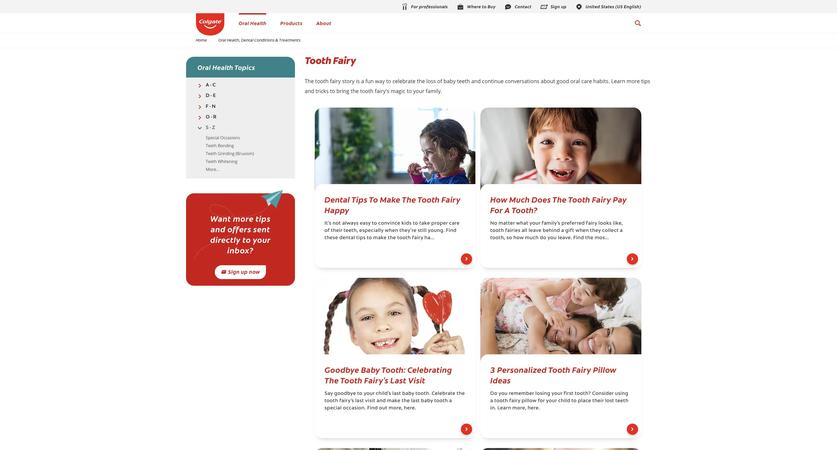 Task type: vqa. For each thing, say whether or not it's contained in the screenshot.


Task type: locate. For each thing, give the bounding box(es) containing it.
1 horizontal spatial tips
[[357, 236, 366, 241]]

tooth up tooth,
[[491, 228, 504, 233]]

here.
[[404, 406, 417, 411], [528, 406, 540, 411]]

baby down tooth.
[[421, 399, 433, 404]]

1 horizontal spatial here.
[[528, 406, 540, 411]]

still
[[418, 228, 427, 233]]

the left loss at the top of page
[[417, 78, 425, 85]]

1 vertical spatial care
[[449, 221, 460, 226]]

tooth up tricks
[[305, 54, 331, 67]]

here. down pillow
[[528, 406, 540, 411]]

oral up the health,
[[239, 19, 249, 26]]

- right f
[[210, 104, 211, 109]]

2 vertical spatial teeth
[[206, 159, 217, 165]]

0 horizontal spatial oral
[[198, 63, 211, 72]]

to left sent
[[243, 234, 251, 245]]

0 horizontal spatial more
[[233, 213, 254, 224]]

None search field
[[635, 17, 642, 30]]

to
[[386, 78, 392, 85], [330, 88, 335, 95], [407, 88, 412, 95], [372, 221, 377, 226], [413, 221, 418, 226], [243, 234, 251, 245], [367, 236, 372, 241], [358, 392, 363, 397], [572, 399, 577, 404]]

your up leave
[[530, 221, 541, 226]]

family.
[[426, 88, 442, 95]]

fairy
[[333, 54, 356, 67], [442, 194, 461, 205], [592, 194, 612, 205], [573, 364, 592, 375]]

oral for oral health, dental conditions & treatments
[[218, 37, 226, 43]]

0 vertical spatial care
[[582, 78, 592, 85]]

1 horizontal spatial care
[[582, 78, 592, 85]]

last right "child's"
[[393, 392, 401, 397]]

1 horizontal spatial when
[[576, 228, 589, 233]]

personalized
[[498, 364, 547, 375]]

0 vertical spatial you
[[548, 236, 557, 241]]

1 horizontal spatial their
[[593, 399, 604, 404]]

to down especially
[[367, 236, 372, 241]]

last up occasion.
[[355, 399, 364, 404]]

tooth.
[[416, 392, 431, 397]]

1 vertical spatial learn
[[498, 406, 512, 411]]

2 horizontal spatial find
[[574, 236, 584, 241]]

2 vertical spatial tips
[[357, 236, 366, 241]]

dental tips to make the tooth fairy happy
[[325, 194, 461, 215]]

the inside how much does the tooth fairy pay for a tooth?
[[553, 194, 567, 205]]

conversations
[[505, 78, 540, 85]]

celebrate
[[432, 392, 456, 397]]

tooth down they're
[[398, 236, 411, 241]]

1 horizontal spatial baby
[[421, 399, 433, 404]]

1 horizontal spatial fairy's
[[375, 88, 390, 95]]

sign up now link
[[215, 266, 266, 279]]

fairy down still
[[412, 236, 424, 241]]

1 when from the left
[[385, 228, 399, 233]]

2 horizontal spatial baby
[[444, 78, 456, 85]]

to left bring
[[330, 88, 335, 95]]

about
[[317, 19, 332, 26]]

2 horizontal spatial tips
[[642, 78, 651, 85]]

- left c
[[210, 83, 212, 88]]

a right the for
[[505, 204, 511, 215]]

0 horizontal spatial baby
[[403, 392, 415, 397]]

of inside it's not always easy to convince kids to take proper care of their teeth, especially when they're still young. find these dental tips to make the tooth fairy ha...
[[325, 228, 330, 233]]

0 vertical spatial make
[[374, 236, 387, 241]]

tooth inside it's not always easy to convince kids to take proper care of their teeth, especially when they're still young. find these dental tips to make the tooth fairy ha...
[[398, 236, 411, 241]]

first
[[564, 392, 574, 397]]

the down they
[[586, 236, 594, 241]]

they
[[591, 228, 601, 233]]

the inside dental tips to make the tooth fairy happy
[[402, 194, 416, 205]]

to right goodbye
[[358, 392, 363, 397]]

2 here. from the left
[[528, 406, 540, 411]]

find inside the say goodbye to your child's last baby tooth. celebrate the tooth fairy's last visit and make the last baby tooth a special occasion. find out more, here.
[[367, 406, 378, 411]]

more right habits.
[[627, 78, 640, 85]]

0 vertical spatial health
[[250, 19, 267, 26]]

the down convince
[[388, 236, 396, 241]]

0 vertical spatial fairy's
[[375, 88, 390, 95]]

r
[[213, 115, 217, 120]]

teeth down special
[[206, 143, 217, 149]]

1 vertical spatial tips
[[256, 213, 271, 224]]

- right s
[[210, 125, 211, 130]]

fairy inside it's not always easy to convince kids to take proper care of their teeth, especially when they're still young. find these dental tips to make the tooth fairy ha...
[[412, 236, 424, 241]]

1 vertical spatial dental
[[325, 194, 350, 205]]

0 horizontal spatial find
[[367, 406, 378, 411]]

a inside do you remember losing your first tooth? consider using a tooth fairy pillow for your child to place their lost teeth in. learn more, here.
[[491, 399, 494, 404]]

oral inside dropdown button
[[198, 63, 211, 72]]

learn right in. at right bottom
[[498, 406, 512, 411]]

0 horizontal spatial a
[[206, 83, 209, 88]]

your inside no matter what your family's preferred fairy looks like, tooth fairies all leave behind a gift when they collect a tooth, so how much do you leave. find the mos...
[[530, 221, 541, 226]]

1 vertical spatial teeth
[[206, 151, 217, 157]]

last
[[391, 375, 407, 386]]

and left offers
[[211, 224, 226, 235]]

more, down pillow
[[513, 406, 527, 411]]

2 teeth from the top
[[206, 151, 217, 157]]

a
[[361, 78, 364, 85], [562, 228, 565, 233], [620, 228, 623, 233], [449, 399, 452, 404], [491, 399, 494, 404]]

your up visit
[[364, 392, 375, 397]]

fairy
[[330, 78, 341, 85], [587, 221, 598, 226], [412, 236, 424, 241], [510, 399, 521, 404]]

leave
[[529, 228, 542, 233]]

and
[[472, 78, 481, 85], [305, 88, 314, 95], [211, 224, 226, 235], [377, 399, 386, 404]]

your
[[413, 88, 425, 95], [530, 221, 541, 226], [253, 234, 271, 245], [364, 392, 375, 397], [552, 392, 563, 397], [547, 399, 557, 404]]

tooth fairy
[[305, 54, 356, 67]]

a up in. at right bottom
[[491, 399, 494, 404]]

make inside the say goodbye to your child's last baby tooth. celebrate the tooth fairy's last visit and make the last baby tooth a special occasion. find out more, here.
[[387, 399, 401, 404]]

their inside do you remember losing your first tooth? consider using a tooth fairy pillow for your child to place their lost teeth in. learn more, here.
[[593, 399, 604, 404]]

0 horizontal spatial learn
[[498, 406, 512, 411]]

tooth up goodbye
[[340, 375, 363, 386]]

tooth up the take
[[418, 194, 440, 205]]

0 horizontal spatial tips
[[256, 213, 271, 224]]

tooth
[[315, 78, 329, 85], [360, 88, 374, 95], [491, 228, 504, 233], [398, 236, 411, 241], [325, 399, 338, 404], [435, 399, 448, 404], [495, 399, 508, 404]]

&
[[276, 37, 278, 43]]

fairy's inside the say goodbye to your child's last baby tooth. celebrate the tooth fairy's last visit and make the last baby tooth a special occasion. find out more, here.
[[340, 399, 354, 404]]

find
[[446, 228, 457, 233], [574, 236, 584, 241], [367, 406, 378, 411]]

1 horizontal spatial you
[[548, 236, 557, 241]]

last
[[393, 392, 401, 397], [355, 399, 364, 404], [411, 399, 420, 404]]

0 vertical spatial more
[[627, 78, 640, 85]]

2 vertical spatial find
[[367, 406, 378, 411]]

- left e
[[211, 94, 212, 98]]

their
[[331, 228, 343, 233], [593, 399, 604, 404]]

to down "first"
[[572, 399, 577, 404]]

health for oral health topics
[[213, 63, 233, 72]]

more,
[[389, 406, 403, 411], [513, 406, 527, 411]]

1 horizontal spatial of
[[438, 78, 443, 85]]

dental left tips
[[325, 194, 350, 205]]

for
[[491, 204, 503, 215]]

0 vertical spatial of
[[438, 78, 443, 85]]

fairy up they
[[587, 221, 598, 226]]

what
[[517, 221, 529, 226]]

make
[[374, 236, 387, 241], [387, 399, 401, 404]]

0 horizontal spatial you
[[499, 392, 508, 397]]

0 vertical spatial find
[[446, 228, 457, 233]]

(bruxism)
[[236, 151, 254, 157]]

tips
[[642, 78, 651, 85], [256, 213, 271, 224], [357, 236, 366, 241]]

more...
[[206, 167, 219, 172]]

0 horizontal spatial more,
[[389, 406, 403, 411]]

- for s
[[210, 125, 211, 130]]

tips
[[352, 194, 368, 205]]

1 horizontal spatial oral
[[218, 37, 226, 43]]

of
[[438, 78, 443, 85], [325, 228, 330, 233]]

- left the 'r'
[[211, 115, 212, 120]]

1 vertical spatial find
[[574, 236, 584, 241]]

baby left tooth.
[[403, 392, 415, 397]]

1 horizontal spatial a
[[505, 204, 511, 215]]

the right make at left
[[402, 194, 416, 205]]

0 horizontal spatial when
[[385, 228, 399, 233]]

tooth down do
[[495, 399, 508, 404]]

more inside the tooth fairy story is a fun way to celebrate the loss of baby teeth and continue conversations about good oral care habits. learn more tips and tricks to bring the tooth fairy's magic to your family.
[[627, 78, 640, 85]]

colgate® logo image
[[196, 13, 224, 35]]

1 vertical spatial more
[[233, 213, 254, 224]]

1 vertical spatial their
[[593, 399, 604, 404]]

when down convince
[[385, 228, 399, 233]]

health up c
[[213, 63, 233, 72]]

make down especially
[[374, 236, 387, 241]]

here. down tooth.
[[404, 406, 417, 411]]

and left tricks
[[305, 88, 314, 95]]

more right "want"
[[233, 213, 254, 224]]

their down consider
[[593, 399, 604, 404]]

baby inside the tooth fairy story is a fun way to celebrate the loss of baby teeth and continue conversations about good oral care habits. learn more tips and tricks to bring the tooth fairy's magic to your family.
[[444, 78, 456, 85]]

teeth left continue at the top of the page
[[457, 78, 470, 85]]

find inside no matter what your family's preferred fairy looks like, tooth fairies all leave behind a gift when they collect a tooth, so how much do you leave. find the mos...
[[574, 236, 584, 241]]

0 vertical spatial teeth
[[457, 78, 470, 85]]

convince
[[379, 221, 401, 226]]

the inside it's not always easy to convince kids to take proper care of their teeth, especially when they're still young. find these dental tips to make the tooth fairy ha...
[[388, 236, 396, 241]]

tooth inside goodbye baby tooth: celebrating the tooth fairy's last visit
[[340, 375, 363, 386]]

0 vertical spatial dental
[[241, 37, 254, 43]]

find down visit
[[367, 406, 378, 411]]

- inside dropdown button
[[210, 125, 211, 130]]

0 vertical spatial baby
[[444, 78, 456, 85]]

learn right habits.
[[612, 78, 626, 85]]

teeth up more... link
[[206, 159, 217, 165]]

a - c
[[206, 83, 216, 88]]

0 vertical spatial their
[[331, 228, 343, 233]]

fairy up proper at right
[[442, 194, 461, 205]]

tooth down celebrate
[[435, 399, 448, 404]]

care right oral
[[582, 78, 592, 85]]

tooth inside 3 personalized tooth fairy pillow ideas
[[549, 364, 571, 375]]

2 horizontal spatial oral
[[239, 19, 249, 26]]

contact icon image
[[505, 3, 513, 11]]

2 when from the left
[[576, 228, 589, 233]]

0 vertical spatial teeth
[[206, 143, 217, 149]]

oral left the health,
[[218, 37, 226, 43]]

and inside want more tips and offers sent directly to your inbox?
[[211, 224, 226, 235]]

0 vertical spatial oral
[[239, 19, 249, 26]]

your left family.
[[413, 88, 425, 95]]

2 vertical spatial oral
[[198, 63, 211, 72]]

the tooth fairy story is a fun way to celebrate the loss of baby teeth and continue conversations about good oral care habits. learn more tips and tricks to bring the tooth fairy's magic to your family.
[[305, 78, 651, 95]]

health,
[[227, 37, 240, 43]]

the inside goodbye baby tooth: celebrating the tooth fairy's last visit
[[325, 375, 339, 386]]

1 horizontal spatial make
[[387, 399, 401, 404]]

teeth down the teeth bonding link
[[206, 151, 217, 157]]

- inside popup button
[[210, 83, 212, 88]]

0 vertical spatial tips
[[642, 78, 651, 85]]

1 vertical spatial oral
[[218, 37, 226, 43]]

0 horizontal spatial health
[[213, 63, 233, 72]]

more
[[627, 78, 640, 85], [233, 213, 254, 224]]

fairy inside 3 personalized tooth fairy pillow ideas
[[573, 364, 592, 375]]

their down not
[[331, 228, 343, 233]]

teeth
[[457, 78, 470, 85], [616, 399, 629, 404]]

o
[[206, 115, 210, 120]]

o - r button
[[186, 114, 295, 120]]

does
[[532, 194, 551, 205]]

a inside the say goodbye to your child's last baby tooth. celebrate the tooth fairy's last visit and make the last baby tooth a special occasion. find out more, here.
[[449, 399, 452, 404]]

fairy left the pillow
[[573, 364, 592, 375]]

health inside dropdown button
[[213, 63, 233, 72]]

more... link
[[206, 167, 219, 172]]

fairy's down goodbye
[[340, 399, 354, 404]]

your inside the say goodbye to your child's last baby tooth. celebrate the tooth fairy's last visit and make the last baby tooth a special occasion. find out more, here.
[[364, 392, 375, 397]]

1 horizontal spatial learn
[[612, 78, 626, 85]]

to inside the say goodbye to your child's last baby tooth. celebrate the tooth fairy's last visit and make the last baby tooth a special occasion. find out more, here.
[[358, 392, 363, 397]]

sign up icon image
[[541, 3, 548, 11]]

dental right the health,
[[241, 37, 254, 43]]

1 vertical spatial baby
[[403, 392, 415, 397]]

1 horizontal spatial health
[[250, 19, 267, 26]]

leave.
[[558, 236, 573, 241]]

tips inside want more tips and offers sent directly to your inbox?
[[256, 213, 271, 224]]

you inside no matter what your family's preferred fairy looks like, tooth fairies all leave behind a gift when they collect a tooth, so how much do you leave. find the mos...
[[548, 236, 557, 241]]

- inside "popup button"
[[211, 115, 212, 120]]

a right is in the top of the page
[[361, 78, 364, 85]]

a left c
[[206, 83, 209, 88]]

make down "child's"
[[387, 399, 401, 404]]

tooth up the preferred
[[568, 194, 591, 205]]

last down tooth.
[[411, 399, 420, 404]]

0 vertical spatial a
[[206, 83, 209, 88]]

child
[[559, 399, 571, 404]]

to up especially
[[372, 221, 377, 226]]

continue
[[482, 78, 504, 85]]

to inside do you remember losing your first tooth? consider using a tooth fairy pillow for your child to place their lost teeth in. learn more, here.
[[572, 399, 577, 404]]

dental inside dental tips to make the tooth fairy happy
[[325, 194, 350, 205]]

1 vertical spatial a
[[505, 204, 511, 215]]

especially
[[360, 228, 384, 233]]

when
[[385, 228, 399, 233], [576, 228, 589, 233]]

fairy up bring
[[330, 78, 341, 85]]

the right does
[[553, 194, 567, 205]]

losing
[[536, 392, 551, 397]]

1 horizontal spatial teeth
[[616, 399, 629, 404]]

the down tooth fairy
[[305, 78, 314, 85]]

a down celebrate
[[449, 399, 452, 404]]

a
[[206, 83, 209, 88], [505, 204, 511, 215]]

1 horizontal spatial dental
[[325, 194, 350, 205]]

n
[[212, 104, 216, 109]]

1 here. from the left
[[404, 406, 417, 411]]

health up oral health, dental conditions & treatments link
[[250, 19, 267, 26]]

tooth
[[305, 54, 331, 67], [418, 194, 440, 205], [568, 194, 591, 205], [549, 364, 571, 375], [340, 375, 363, 386]]

teeth bonding link
[[206, 143, 234, 149]]

e
[[213, 94, 216, 98]]

of down it's
[[325, 228, 330, 233]]

teeth
[[206, 143, 217, 149], [206, 151, 217, 157], [206, 159, 217, 165]]

1 vertical spatial fairy's
[[340, 399, 354, 404]]

2 more, from the left
[[513, 406, 527, 411]]

s - z menu
[[186, 134, 295, 174]]

care right proper at right
[[449, 221, 460, 226]]

baby right loss at the top of page
[[444, 78, 456, 85]]

0 horizontal spatial care
[[449, 221, 460, 226]]

fairy inside do you remember losing your first tooth? consider using a tooth fairy pillow for your child to place their lost teeth in. learn more, here.
[[510, 399, 521, 404]]

0 horizontal spatial make
[[374, 236, 387, 241]]

oral health topics
[[198, 63, 255, 72]]

0 horizontal spatial of
[[325, 228, 330, 233]]

your right offers
[[253, 234, 271, 245]]

tips inside the tooth fairy story is a fun way to celebrate the loss of baby teeth and continue conversations about good oral care habits. learn more tips and tricks to bring the tooth fairy's magic to your family.
[[642, 78, 651, 85]]

0 horizontal spatial fairy's
[[340, 399, 354, 404]]

of right loss at the top of page
[[438, 78, 443, 85]]

s
[[206, 125, 209, 130]]

to right way
[[386, 78, 392, 85]]

not
[[333, 221, 341, 226]]

0 horizontal spatial their
[[331, 228, 343, 233]]

1 horizontal spatial find
[[446, 228, 457, 233]]

0 horizontal spatial here.
[[404, 406, 417, 411]]

fairy left pay
[[592, 194, 612, 205]]

- for a
[[210, 83, 212, 88]]

to down celebrate
[[407, 88, 412, 95]]

when down the preferred
[[576, 228, 589, 233]]

tooth inside dental tips to make the tooth fairy happy
[[418, 194, 440, 205]]

-
[[210, 83, 212, 88], [211, 94, 212, 98], [210, 104, 211, 109], [211, 115, 212, 120], [210, 125, 211, 130]]

the
[[417, 78, 425, 85], [351, 88, 359, 95], [388, 236, 396, 241], [586, 236, 594, 241], [457, 392, 465, 397], [402, 399, 410, 404]]

oral up a - c
[[198, 63, 211, 72]]

now
[[249, 268, 260, 275]]

1 horizontal spatial more,
[[513, 406, 527, 411]]

1 teeth from the top
[[206, 143, 217, 149]]

oral health topics button
[[186, 57, 295, 78]]

lost
[[606, 399, 615, 404]]

you right do
[[499, 392, 508, 397]]

find down 'gift'
[[574, 236, 584, 241]]

1 more, from the left
[[389, 406, 403, 411]]

teeth down using
[[616, 399, 629, 404]]

care inside it's not always easy to convince kids to take proper care of their teeth, especially when they're still young. find these dental tips to make the tooth fairy ha...
[[449, 221, 460, 226]]

1 vertical spatial health
[[213, 63, 233, 72]]

you down behind
[[548, 236, 557, 241]]

find down proper at right
[[446, 228, 457, 233]]

health for oral health
[[250, 19, 267, 26]]

a inside how much does the tooth fairy pay for a tooth?
[[505, 204, 511, 215]]

your inside want more tips and offers sent directly to your inbox?
[[253, 234, 271, 245]]

1 horizontal spatial more
[[627, 78, 640, 85]]

0 horizontal spatial teeth
[[457, 78, 470, 85]]

1 vertical spatial of
[[325, 228, 330, 233]]

1 vertical spatial you
[[499, 392, 508, 397]]

fairy down remember
[[510, 399, 521, 404]]

1 vertical spatial make
[[387, 399, 401, 404]]

d - e button
[[186, 93, 295, 99]]

0 vertical spatial learn
[[612, 78, 626, 85]]

1 vertical spatial teeth
[[616, 399, 629, 404]]

and up the out
[[377, 399, 386, 404]]

more, right the out
[[389, 406, 403, 411]]

fairy's down way
[[375, 88, 390, 95]]



Task type: describe. For each thing, give the bounding box(es) containing it.
inbox?
[[227, 245, 254, 256]]

and inside the say goodbye to your child's last baby tooth. celebrate the tooth fairy's last visit and make the last baby tooth a special occasion. find out more, here.
[[377, 399, 386, 404]]

much
[[525, 236, 539, 241]]

location icon image
[[576, 3, 583, 11]]

paper airplane image
[[194, 187, 287, 265]]

when inside no matter what your family's preferred fairy looks like, tooth fairies all leave behind a gift when they collect a tooth, so how much do you leave. find the mos...
[[576, 228, 589, 233]]

teeth inside the tooth fairy story is a fun way to celebrate the loss of baby teeth and continue conversations about good oral care habits. learn more tips and tricks to bring the tooth fairy's magic to your family.
[[457, 78, 470, 85]]

fairy inside how much does the tooth fairy pay for a tooth?
[[592, 194, 612, 205]]

tooth?
[[512, 204, 538, 215]]

conditions
[[255, 37, 275, 43]]

offers
[[228, 224, 251, 235]]

want more tips and offers sent directly to your inbox?
[[210, 213, 271, 256]]

they're
[[400, 228, 417, 233]]

easy
[[360, 221, 371, 226]]

0 horizontal spatial dental
[[241, 37, 254, 43]]

d
[[206, 94, 209, 98]]

3 teeth from the top
[[206, 159, 217, 165]]

all
[[522, 228, 528, 233]]

a inside popup button
[[206, 83, 209, 88]]

remember
[[509, 392, 535, 397]]

learn inside the tooth fairy story is a fun way to celebrate the loss of baby teeth and continue conversations about good oral care habits. learn more tips and tricks to bring the tooth fairy's magic to your family.
[[612, 78, 626, 85]]

to right kids
[[413, 221, 418, 226]]

loss
[[427, 78, 436, 85]]

out
[[379, 406, 388, 411]]

f - n button
[[186, 104, 295, 110]]

child's
[[376, 392, 391, 397]]

mos...
[[595, 236, 609, 241]]

sign up now
[[228, 268, 260, 275]]

visit
[[365, 399, 376, 404]]

d - e
[[206, 94, 216, 98]]

about
[[541, 78, 556, 85]]

a - c button
[[186, 83, 295, 88]]

home
[[196, 37, 207, 43]]

like,
[[613, 221, 623, 226]]

where to buy icon image
[[457, 3, 465, 11]]

home link
[[192, 37, 211, 43]]

goodbye
[[325, 364, 359, 375]]

sign
[[228, 268, 240, 275]]

teeth inside do you remember losing your first tooth? consider using a tooth fairy pillow for your child to place their lost teeth in. learn more, here.
[[616, 399, 629, 404]]

want
[[210, 213, 231, 224]]

0 horizontal spatial last
[[355, 399, 364, 404]]

for professionals icon image
[[401, 3, 409, 11]]

z
[[212, 125, 215, 130]]

goodbye baby tooth: celebrating the tooth fairy's last visit
[[325, 364, 452, 386]]

no matter what your family's preferred fairy looks like, tooth fairies all leave behind a gift when they collect a tooth, so how much do you leave. find the mos...
[[491, 221, 623, 241]]

fairy's
[[364, 375, 389, 386]]

is
[[356, 78, 360, 85]]

tooth inside how much does the tooth fairy pay for a tooth?
[[568, 194, 591, 205]]

oral health, dental conditions & treatments
[[218, 37, 301, 43]]

matter
[[499, 221, 515, 226]]

more, inside do you remember losing your first tooth? consider using a tooth fairy pillow for your child to place their lost teeth in. learn more, here.
[[513, 406, 527, 411]]

young.
[[428, 228, 445, 233]]

products
[[280, 19, 303, 26]]

do you remember losing your first tooth? consider using a tooth fairy pillow for your child to place their lost teeth in. learn more, here.
[[491, 392, 629, 411]]

learn inside do you remember losing your first tooth? consider using a tooth fairy pillow for your child to place their lost teeth in. learn more, here.
[[498, 406, 512, 411]]

of inside the tooth fairy story is a fun way to celebrate the loss of baby teeth and continue conversations about good oral care habits. learn more tips and tricks to bring the tooth fairy's magic to your family.
[[438, 78, 443, 85]]

- for f
[[210, 104, 211, 109]]

products button
[[280, 19, 303, 26]]

oral health button
[[239, 19, 267, 26]]

teeth whitening link
[[206, 159, 238, 165]]

collect
[[603, 228, 619, 233]]

in.
[[491, 406, 497, 411]]

much
[[510, 194, 530, 205]]

and left continue at the top of the page
[[472, 78, 481, 85]]

these
[[325, 236, 338, 241]]

using
[[615, 392, 629, 397]]

2 vertical spatial baby
[[421, 399, 433, 404]]

find inside it's not always easy to convince kids to take proper care of their teeth, especially when they're still young. find these dental tips to make the tooth fairy ha...
[[446, 228, 457, 233]]

to inside want more tips and offers sent directly to your inbox?
[[243, 234, 251, 245]]

- for d
[[211, 94, 212, 98]]

up
[[241, 268, 248, 275]]

the right celebrate
[[457, 392, 465, 397]]

2 horizontal spatial last
[[411, 399, 420, 404]]

tooth,
[[491, 236, 506, 241]]

tricks
[[316, 88, 329, 95]]

fairy's inside the tooth fairy story is a fun way to celebrate the loss of baby teeth and continue conversations about good oral care habits. learn more tips and tricks to bring the tooth fairy's magic to your family.
[[375, 88, 390, 95]]

preferred
[[562, 221, 585, 226]]

oral for oral health topics
[[198, 63, 211, 72]]

teeth grinding (bruxism) link
[[206, 151, 254, 157]]

ha...
[[425, 236, 435, 241]]

f - n
[[206, 104, 216, 109]]

ideas
[[491, 375, 511, 386]]

oral health, dental conditions & treatments link
[[214, 37, 305, 43]]

happy
[[325, 204, 350, 215]]

occasion.
[[343, 406, 366, 411]]

bring
[[337, 88, 350, 95]]

say
[[325, 392, 333, 397]]

to
[[369, 194, 378, 205]]

magic
[[391, 88, 406, 95]]

make inside it's not always easy to convince kids to take proper care of their teeth, especially when they're still young. find these dental tips to make the tooth fairy ha...
[[374, 236, 387, 241]]

their inside it's not always easy to convince kids to take proper care of their teeth, especially when they're still young. find these dental tips to make the tooth fairy ha...
[[331, 228, 343, 233]]

fairy inside the tooth fairy story is a fun way to celebrate the loss of baby teeth and continue conversations about good oral care habits. learn more tips and tricks to bring the tooth fairy's magic to your family.
[[330, 78, 341, 85]]

fairy inside no matter what your family's preferred fairy looks like, tooth fairies all leave behind a gift when they collect a tooth, so how much do you leave. find the mos...
[[587, 221, 598, 226]]

fairy inside dental tips to make the tooth fairy happy
[[442, 194, 461, 205]]

celebrate
[[393, 78, 416, 85]]

the down is in the top of the page
[[351, 88, 359, 95]]

goodbye
[[334, 392, 356, 397]]

here. inside the say goodbye to your child's last baby tooth. celebrate the tooth fairy's last visit and make the last baby tooth a special occasion. find out more, here.
[[404, 406, 417, 411]]

- for o
[[211, 115, 212, 120]]

dental
[[340, 236, 355, 241]]

the inside the tooth fairy story is a fun way to celebrate the loss of baby teeth and continue conversations about good oral care habits. learn more tips and tricks to bring the tooth fairy's magic to your family.
[[305, 78, 314, 85]]

no
[[491, 221, 498, 226]]

fairy up story
[[333, 54, 356, 67]]

occasions
[[220, 135, 240, 141]]

your right for
[[547, 399, 557, 404]]

you inside do you remember losing your first tooth? consider using a tooth fairy pillow for your child to place their lost teeth in. learn more, here.
[[499, 392, 508, 397]]

tooth:
[[382, 364, 406, 375]]

the down last
[[402, 399, 410, 404]]

oral for oral health
[[239, 19, 249, 26]]

the inside no matter what your family's preferred fairy looks like, tooth fairies all leave behind a gift when they collect a tooth, so how much do you leave. find the mos...
[[586, 236, 594, 241]]

family's
[[542, 221, 561, 226]]

oral health
[[239, 19, 267, 26]]

tooth inside no matter what your family's preferred fairy looks like, tooth fairies all leave behind a gift when they collect a tooth, so how much do you leave. find the mos...
[[491, 228, 504, 233]]

oral
[[571, 78, 580, 85]]

here. inside do you remember losing your first tooth? consider using a tooth fairy pillow for your child to place their lost teeth in. learn more, here.
[[528, 406, 540, 411]]

a down like, at the right of page
[[620, 228, 623, 233]]

way
[[375, 78, 385, 85]]

tooth inside do you remember losing your first tooth? consider using a tooth fairy pillow for your child to place their lost teeth in. learn more, here.
[[495, 399, 508, 404]]

tooth up tricks
[[315, 78, 329, 85]]

your up child
[[552, 392, 563, 397]]

more, inside the say goodbye to your child's last baby tooth. celebrate the tooth fairy's last visit and make the last baby tooth a special occasion. find out more, here.
[[389, 406, 403, 411]]

celebrating
[[408, 364, 452, 375]]

tooth up special in the left bottom of the page
[[325, 399, 338, 404]]

tooth?
[[575, 392, 591, 397]]

3 personalized tooth fairy pillow ideas
[[491, 364, 617, 386]]

more inside want more tips and offers sent directly to your inbox?
[[233, 213, 254, 224]]

your inside the tooth fairy story is a fun way to celebrate the loss of baby teeth and continue conversations about good oral care habits. learn more tips and tricks to bring the tooth fairy's magic to your family.
[[413, 88, 425, 95]]

special
[[325, 406, 342, 411]]

care inside the tooth fairy story is a fun way to celebrate the loss of baby teeth and continue conversations about good oral care habits. learn more tips and tricks to bring the tooth fairy's magic to your family.
[[582, 78, 592, 85]]

take
[[420, 221, 430, 226]]

tooth down fun at the top
[[360, 88, 374, 95]]

fairies
[[506, 228, 521, 233]]

grinding
[[218, 151, 235, 157]]

pay
[[613, 194, 627, 205]]

1 horizontal spatial last
[[393, 392, 401, 397]]

a left 'gift'
[[562, 228, 565, 233]]

for
[[538, 399, 545, 404]]

tips inside it's not always easy to convince kids to take proper care of their teeth, especially when they're still young. find these dental tips to make the tooth fairy ha...
[[357, 236, 366, 241]]

special
[[206, 135, 219, 141]]

s - z
[[206, 125, 215, 130]]

do
[[540, 236, 547, 241]]

special occasions teeth bonding teeth grinding (bruxism) teeth whitening more...
[[206, 135, 254, 172]]

when inside it's not always easy to convince kids to take proper care of their teeth, especially when they're still young. find these dental tips to make the tooth fairy ha...
[[385, 228, 399, 233]]

a inside the tooth fairy story is a fun way to celebrate the loss of baby teeth and continue conversations about good oral care habits. learn more tips and tricks to bring the tooth fairy's magic to your family.
[[361, 78, 364, 85]]

consider
[[593, 392, 614, 397]]

looks
[[599, 221, 612, 226]]



